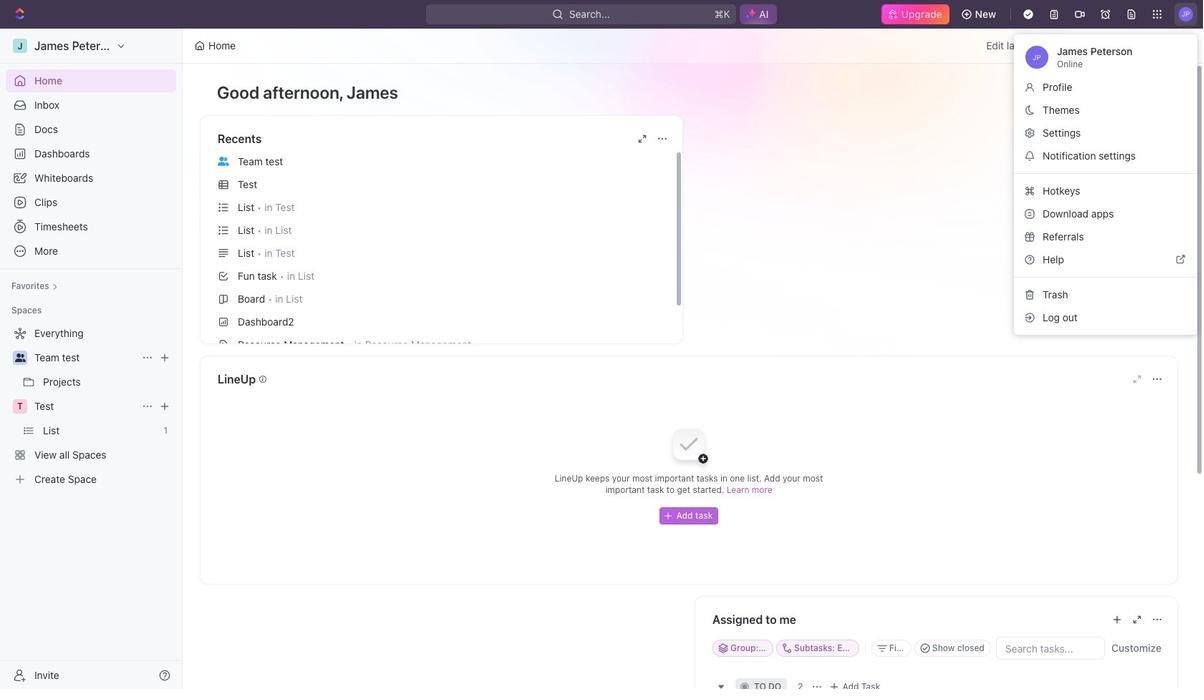 Task type: describe. For each thing, give the bounding box(es) containing it.
sidebar navigation
[[0, 29, 183, 690]]

tree inside 'sidebar' navigation
[[6, 322, 176, 491]]

Search tasks... text field
[[997, 638, 1105, 660]]



Task type: vqa. For each thing, say whether or not it's contained in the screenshot.
search tasks... text box
yes



Task type: locate. For each thing, give the bounding box(es) containing it.
0 horizontal spatial user group image
[[15, 354, 25, 363]]

user group image
[[218, 157, 229, 166], [15, 354, 25, 363]]

0 vertical spatial user group image
[[218, 157, 229, 166]]

test, , element
[[13, 400, 27, 414]]

1 horizontal spatial user group image
[[218, 157, 229, 166]]

tree
[[6, 322, 176, 491]]

1 vertical spatial user group image
[[15, 354, 25, 363]]

user group image inside 'tree'
[[15, 354, 25, 363]]



